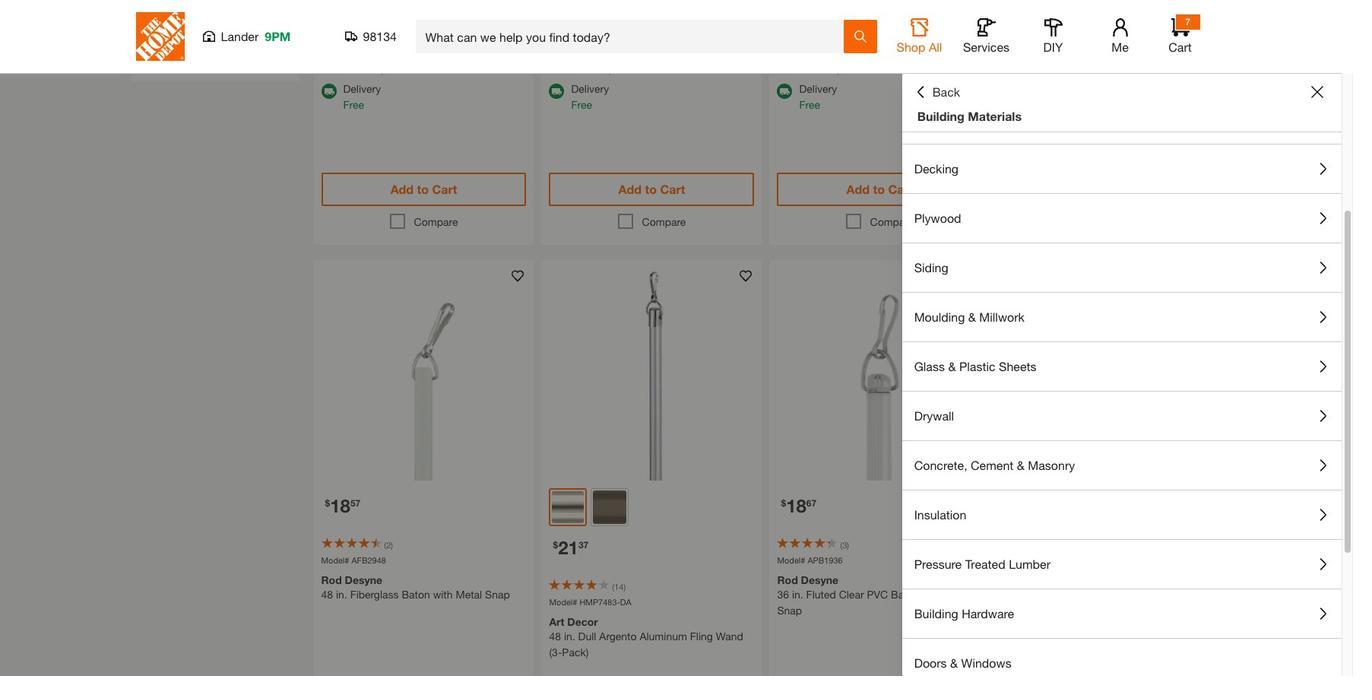 Task type: describe. For each thing, give the bounding box(es) containing it.
concrete,
[[915, 458, 968, 472]]

( 3 )
[[841, 540, 849, 550]]

2 available shipping image from the left
[[778, 84, 793, 99]]

) for ( 14 )
[[624, 582, 626, 592]]

9pm
[[265, 29, 291, 43]]

store for 1st available for pickup icon from the right
[[859, 62, 883, 75]]

moulding
[[915, 310, 965, 324]]

add for first add to cart button from right
[[1075, 182, 1098, 196]]

delivery for 2nd available shipping image from the right
[[343, 82, 381, 95]]

3
[[843, 540, 847, 550]]

fluted
[[807, 588, 836, 601]]

2 add to cart button from the left
[[549, 173, 755, 206]]

2 available for pickup image from the left
[[778, 46, 793, 61]]

building for building materials
[[918, 109, 965, 123]]

me
[[1112, 40, 1129, 54]]

plywood
[[915, 211, 962, 225]]

in. for rod desyne 48 in. fiberglass baton with metal snap
[[336, 588, 347, 601]]

snap for 36 in. smooth clear pvc baton with metal snap
[[1006, 604, 1031, 617]]

building materials
[[918, 109, 1022, 123]]

pressure
[[915, 557, 962, 571]]

aluminum
[[640, 630, 687, 643]]

cart for 4th add to cart button from the right
[[432, 182, 457, 196]]

building hardware
[[915, 606, 1015, 621]]

2
[[386, 540, 391, 550]]

( 14 )
[[613, 582, 626, 592]]

rod for $ 18 57
[[321, 574, 342, 587]]

building for building hardware
[[915, 606, 959, 621]]

glass & plastic sheets button
[[903, 342, 1342, 391]]

fling
[[690, 630, 713, 643]]

hmp7483-
[[580, 597, 620, 607]]

me button
[[1096, 18, 1145, 55]]

hardware
[[962, 606, 1015, 621]]

moulding & millwork
[[915, 310, 1025, 324]]

building hardware button
[[903, 589, 1342, 638]]

- view less link
[[139, 41, 291, 74]]

( 2 )
[[384, 540, 393, 550]]

98134
[[363, 29, 397, 43]]

glass
[[915, 359, 945, 373]]

36 in. smooth clear pvc baton with metal snap
[[1006, 588, 1208, 617]]

doors & windows link
[[903, 639, 1342, 676]]

metal inside rod desyne 36 in. fluted clear pvc baton with metal snap
[[945, 588, 972, 601]]

) for ( 2 )
[[391, 540, 393, 550]]

ship for available for pickup image
[[1052, 62, 1072, 75]]

cart for 3rd add to cart button from right
[[660, 182, 686, 196]]

compare for 3rd add to cart button from right
[[642, 215, 686, 228]]

cement
[[971, 458, 1014, 472]]

siding button
[[903, 243, 1342, 292]]

pickup for 2nd available for pickup icon from the right
[[572, 44, 604, 57]]

67
[[807, 497, 817, 509]]

with for 36 in. smooth clear pvc baton with metal snap
[[1159, 588, 1178, 601]]

pickup for 1st available for pickup icon from the right
[[800, 44, 832, 57]]

available for pickup image
[[1006, 46, 1021, 61]]

- view less
[[147, 51, 202, 64]]

treated
[[966, 557, 1006, 571]]

store for available for pickup image
[[1087, 62, 1111, 75]]

48 in. dull argento aluminum fling wand (3-pack) image
[[542, 260, 762, 481]]

wand
[[716, 630, 744, 643]]

smooth
[[1035, 588, 1072, 601]]

fencing
[[915, 112, 958, 126]]

7
[[1186, 16, 1191, 27]]

pinch
[[171, 19, 197, 32]]

model# for model# afb2948
[[321, 555, 349, 565]]

draperies
[[226, 19, 271, 32]]

add for third add to cart button from the left
[[847, 182, 870, 196]]

( for 6
[[1069, 540, 1071, 550]]

& inside 'button'
[[1017, 458, 1025, 472]]

snap for rod desyne 48 in. fiberglass baton with metal snap
[[485, 588, 510, 601]]

( for 14
[[613, 582, 615, 592]]

drywall
[[915, 408, 955, 423]]

98134 button
[[345, 29, 397, 44]]

insulation
[[915, 507, 967, 522]]

$ for $ 21 37
[[553, 539, 558, 551]]

48 in. fiberglass baton with metal snap image
[[314, 260, 534, 481]]

windows
[[962, 656, 1012, 670]]

$ 21 37
[[553, 537, 589, 558]]

$ for $ 18 57
[[325, 497, 330, 509]]

afb2948
[[352, 555, 386, 565]]

pleat
[[200, 19, 223, 32]]

) for ( 3 )
[[847, 540, 849, 550]]

18 for $ 18 57
[[330, 495, 351, 516]]

metal for rod desyne 48 in. fiberglass baton with metal snap
[[456, 588, 482, 601]]

model# for model# apb3936
[[1006, 555, 1034, 565]]

lumber
[[1009, 557, 1051, 571]]

free ship to store
[[343, 62, 426, 75]]

18 for $ 18 67
[[787, 495, 807, 516]]

1 ship from the left
[[367, 62, 387, 75]]

36 in. smooth clear pvc baton with metal snap link
[[1006, 575, 1211, 619]]

available shipping image
[[549, 84, 565, 99]]

3 delivery free from the left
[[800, 82, 838, 111]]

drywall button
[[903, 392, 1342, 440]]

3 add to cart from the left
[[847, 182, 914, 196]]

fiberglass
[[350, 588, 399, 601]]

view
[[154, 51, 177, 64]]

art
[[549, 616, 565, 629]]

gutters
[[915, 62, 955, 77]]

decking button
[[903, 145, 1342, 193]]

1 store from the left
[[403, 62, 426, 75]]

) for ( 6 )
[[1076, 540, 1078, 550]]

$ for $ 18 67
[[781, 497, 787, 509]]

gutters button
[[903, 46, 1342, 94]]

shop
[[897, 40, 926, 54]]

snap inside rod desyne 36 in. fluted clear pvc baton with metal snap
[[778, 604, 803, 617]]

ship for 2nd available for pickup icon from the right
[[595, 62, 615, 75]]

da
[[620, 597, 632, 607]]

& for windows
[[951, 656, 958, 670]]

shop all
[[897, 40, 943, 54]]

decor
[[568, 616, 598, 629]]

drawer close image
[[1312, 86, 1324, 98]]



Task type: locate. For each thing, give the bounding box(es) containing it.
moulding & millwork button
[[903, 293, 1342, 341]]

snap
[[485, 588, 510, 601], [778, 604, 803, 617], [1006, 604, 1031, 617]]

2 horizontal spatial baton
[[1127, 588, 1156, 601]]

pickup free ship to store for available shipping icon at top left
[[572, 44, 655, 75]]

apb3936
[[1036, 555, 1071, 565]]

metal inside the 36 in. smooth clear pvc baton with metal snap
[[1181, 588, 1208, 601]]

1 pvc from the left
[[867, 588, 888, 601]]

baton up doors & windows link
[[1127, 588, 1156, 601]]

rod desyne 48 in. fiberglass baton with metal snap
[[321, 574, 510, 601]]

in. for rod desyne 36 in. fluted clear pvc baton with metal snap
[[792, 588, 804, 601]]

materials
[[968, 109, 1022, 123]]

4 add from the left
[[1075, 182, 1098, 196]]

36 inside the 36 in. smooth clear pvc baton with metal snap
[[1006, 588, 1018, 601]]

0 horizontal spatial delivery
[[343, 82, 381, 95]]

pvc right fluted
[[867, 588, 888, 601]]

baton inside rod desyne 48 in. fiberglass baton with metal snap
[[402, 588, 430, 601]]

with
[[433, 588, 453, 601], [923, 588, 943, 601], [1159, 588, 1178, 601]]

36 in. smooth clear pvc baton with metal snap image
[[998, 260, 1219, 481]]

fencing button
[[903, 95, 1342, 144]]

insulation button
[[903, 491, 1342, 539]]

1 horizontal spatial pickup free ship to store
[[800, 44, 883, 75]]

0 horizontal spatial desyne
[[345, 574, 383, 587]]

48 inside rod desyne 48 in. fiberglass baton with metal snap
[[321, 588, 333, 601]]

rod inside rod desyne 48 in. fiberglass baton with metal snap
[[321, 574, 342, 587]]

cart 7
[[1169, 16, 1192, 54]]

pvc inside the 36 in. smooth clear pvc baton with metal snap
[[1103, 588, 1124, 601]]

metal inside rod desyne 48 in. fiberglass baton with metal snap
[[456, 588, 482, 601]]

dull
[[578, 630, 597, 643]]

2 store from the left
[[631, 62, 655, 75]]

delivery for second available shipping image
[[800, 82, 838, 95]]

$ left 37
[[553, 539, 558, 551]]

( up hmp7483-
[[613, 582, 615, 592]]

pinch pleat draperies
[[171, 19, 271, 32]]

0 horizontal spatial $
[[325, 497, 330, 509]]

bronze image
[[594, 491, 627, 524]]

masonry
[[1029, 458, 1076, 472]]

desyne inside rod desyne 48 in. fiberglass baton with metal snap
[[345, 574, 383, 587]]

1 available shipping image from the left
[[321, 84, 337, 99]]

2 metal from the left
[[945, 588, 972, 601]]

plywood button
[[903, 194, 1342, 243]]

0 horizontal spatial 18
[[330, 495, 351, 516]]

all
[[929, 40, 943, 54]]

pinch pleat draperies link
[[171, 19, 271, 32]]

less
[[180, 51, 202, 64]]

36 inside rod desyne 36 in. fluted clear pvc baton with metal snap
[[778, 588, 790, 601]]

& for plastic
[[949, 359, 956, 373]]

2 horizontal spatial snap
[[1006, 604, 1031, 617]]

(3-
[[549, 646, 562, 659]]

pickup free ship to store
[[572, 44, 655, 75], [800, 44, 883, 75], [1028, 44, 1111, 75]]

desyne inside rod desyne 36 in. fluted clear pvc baton with metal snap
[[801, 574, 839, 587]]

2 horizontal spatial compare
[[870, 215, 914, 228]]

48 for 48 in. dull argento aluminum fling wand (3-pack)
[[549, 630, 561, 643]]

2 delivery from the left
[[572, 82, 609, 95]]

36 up hardware
[[1006, 588, 1018, 601]]

building inside button
[[915, 606, 959, 621]]

metal
[[456, 588, 482, 601], [945, 588, 972, 601], [1181, 588, 1208, 601]]

siding
[[915, 260, 949, 275]]

back button
[[915, 84, 961, 100]]

add to cart button
[[321, 173, 527, 206], [549, 173, 755, 206], [778, 173, 983, 206], [1006, 173, 1211, 206]]

1 36 from the left
[[778, 588, 790, 601]]

available shipping image
[[321, 84, 337, 99], [778, 84, 793, 99]]

pvc inside rod desyne 36 in. fluted clear pvc baton with metal snap
[[867, 588, 888, 601]]

delivery
[[343, 82, 381, 95], [572, 82, 609, 95], [800, 82, 838, 95]]

in.
[[336, 588, 347, 601], [792, 588, 804, 601], [1021, 588, 1032, 601], [564, 630, 576, 643]]

2 pvc from the left
[[1103, 588, 1124, 601]]

2 18 from the left
[[787, 495, 807, 516]]

-
[[147, 51, 151, 64]]

2 horizontal spatial delivery
[[800, 82, 838, 95]]

48
[[321, 588, 333, 601], [549, 630, 561, 643]]

18 up model# afb2948
[[330, 495, 351, 516]]

rod for $ 18 67
[[778, 574, 798, 587]]

services button
[[962, 18, 1011, 55]]

0 horizontal spatial 48
[[321, 588, 333, 601]]

0 horizontal spatial available shipping image
[[321, 84, 337, 99]]

& for millwork
[[969, 310, 976, 324]]

model# for model# hmp7483-da
[[549, 597, 578, 607]]

1 add from the left
[[391, 182, 414, 196]]

2 horizontal spatial with
[[1159, 588, 1178, 601]]

3 pickup from the left
[[1028, 44, 1061, 57]]

& right glass
[[949, 359, 956, 373]]

( 6 )
[[1069, 540, 1078, 550]]

1 horizontal spatial $
[[553, 539, 558, 551]]

3 add from the left
[[847, 182, 870, 196]]

in. left smooth at the right of the page
[[1021, 588, 1032, 601]]

diy button
[[1029, 18, 1078, 55]]

0 horizontal spatial pvc
[[867, 588, 888, 601]]

3 with from the left
[[1159, 588, 1178, 601]]

3 add to cart button from the left
[[778, 173, 983, 206]]

desyne for $ 18 57
[[345, 574, 383, 587]]

2 horizontal spatial $
[[781, 497, 787, 509]]

$ inside $ 18 67
[[781, 497, 787, 509]]

millwork
[[980, 310, 1025, 324]]

baton down pressure
[[891, 588, 920, 601]]

lander 9pm
[[221, 29, 291, 43]]

$ left 67
[[781, 497, 787, 509]]

2 horizontal spatial metal
[[1181, 588, 1208, 601]]

57
[[351, 497, 361, 509]]

2 pickup free ship to store from the left
[[800, 44, 883, 75]]

1 horizontal spatial compare
[[642, 215, 686, 228]]

1 delivery free from the left
[[343, 82, 381, 111]]

2 horizontal spatial pickup
[[1028, 44, 1061, 57]]

$
[[325, 497, 330, 509], [781, 497, 787, 509], [553, 539, 558, 551]]

18
[[330, 495, 351, 516], [787, 495, 807, 516]]

2 clear from the left
[[1075, 588, 1100, 601]]

baton inside rod desyne 36 in. fluted clear pvc baton with metal snap
[[891, 588, 920, 601]]

0 horizontal spatial snap
[[485, 588, 510, 601]]

model# left 'apb1936'
[[778, 555, 806, 565]]

model# apb3936
[[1006, 555, 1071, 565]]

18 up model# apb1936
[[787, 495, 807, 516]]

clear inside the 36 in. smooth clear pvc baton with metal snap
[[1075, 588, 1100, 601]]

1 horizontal spatial 48
[[549, 630, 561, 643]]

( up afb2948
[[384, 540, 386, 550]]

pvc right smooth at the right of the page
[[1103, 588, 1124, 601]]

snap inside rod desyne 48 in. fiberglass baton with metal snap
[[485, 588, 510, 601]]

$ 18 57
[[325, 495, 361, 516]]

1 horizontal spatial clear
[[1075, 588, 1100, 601]]

available for pickup image
[[549, 46, 565, 61], [778, 46, 793, 61]]

1 horizontal spatial with
[[923, 588, 943, 601]]

3 metal from the left
[[1181, 588, 1208, 601]]

0 vertical spatial building
[[918, 109, 965, 123]]

2 compare from the left
[[642, 215, 686, 228]]

in. inside rod desyne 48 in. fiberglass baton with metal snap
[[336, 588, 347, 601]]

baton for in.
[[1127, 588, 1156, 601]]

2 add from the left
[[619, 182, 642, 196]]

2 rod from the left
[[778, 574, 798, 587]]

2 ship from the left
[[595, 62, 615, 75]]

1 add to cart from the left
[[391, 182, 457, 196]]

rod down model# apb1936
[[778, 574, 798, 587]]

4 add to cart from the left
[[1075, 182, 1142, 196]]

1 horizontal spatial available for pickup image
[[778, 46, 793, 61]]

0 horizontal spatial clear
[[839, 588, 864, 601]]

1 vertical spatial building
[[915, 606, 959, 621]]

1 horizontal spatial 36
[[1006, 588, 1018, 601]]

& left millwork
[[969, 310, 976, 324]]

delivery free
[[343, 82, 381, 111], [572, 82, 609, 111], [800, 82, 838, 111]]

cart
[[1169, 40, 1192, 54], [432, 182, 457, 196], [660, 182, 686, 196], [889, 182, 914, 196], [1117, 182, 1142, 196]]

in. left fiberglass
[[336, 588, 347, 601]]

desyne
[[345, 574, 383, 587], [801, 574, 839, 587]]

1 horizontal spatial pvc
[[1103, 588, 1124, 601]]

( for 2
[[384, 540, 386, 550]]

48 for 48 in. fiberglass baton with metal snap
[[321, 588, 333, 601]]

3 ship from the left
[[824, 62, 844, 75]]

6
[[1071, 540, 1076, 550]]

37
[[579, 539, 589, 551]]

& right doors
[[951, 656, 958, 670]]

ship for 1st available for pickup icon from the right
[[824, 62, 844, 75]]

to
[[390, 62, 400, 75], [618, 62, 628, 75], [846, 62, 856, 75], [1075, 62, 1084, 75], [417, 182, 429, 196], [645, 182, 657, 196], [874, 182, 885, 196], [1102, 182, 1113, 196]]

1 horizontal spatial desyne
[[801, 574, 839, 587]]

1 horizontal spatial delivery
[[572, 82, 609, 95]]

4 store from the left
[[1087, 62, 1111, 75]]

36 in. fluted clear pvc baton with metal snap image
[[770, 260, 991, 481]]

2 with from the left
[[923, 588, 943, 601]]

48 down "art"
[[549, 630, 561, 643]]

2 baton from the left
[[891, 588, 920, 601]]

rod down model# afb2948
[[321, 574, 342, 587]]

pickup for available for pickup image
[[1028, 44, 1061, 57]]

2 36 from the left
[[1006, 588, 1018, 601]]

in. inside rod desyne 36 in. fluted clear pvc baton with metal snap
[[792, 588, 804, 601]]

in. inside 'art decor 48 in. dull argento aluminum fling wand (3-pack)'
[[564, 630, 576, 643]]

1 horizontal spatial baton
[[891, 588, 920, 601]]

add for 3rd add to cart button from right
[[619, 182, 642, 196]]

3 compare from the left
[[870, 215, 914, 228]]

0 horizontal spatial 36
[[778, 588, 790, 601]]

baton right fiberglass
[[402, 588, 430, 601]]

1 compare from the left
[[414, 215, 458, 228]]

1 horizontal spatial snap
[[778, 604, 803, 617]]

in. left fluted
[[792, 588, 804, 601]]

sheets
[[999, 359, 1037, 373]]

shop all button
[[896, 18, 944, 55]]

3 store from the left
[[859, 62, 883, 75]]

0 horizontal spatial available for pickup image
[[549, 46, 565, 61]]

doors & windows
[[915, 656, 1012, 670]]

1 pickup free ship to store from the left
[[572, 44, 655, 75]]

baton inside the 36 in. smooth clear pvc baton with metal snap
[[1127, 588, 1156, 601]]

2 pickup from the left
[[800, 44, 832, 57]]

argento
[[600, 630, 637, 643]]

pack)
[[562, 646, 589, 659]]

3 delivery from the left
[[800, 82, 838, 95]]

21
[[558, 537, 579, 558]]

0 horizontal spatial rod
[[321, 574, 342, 587]]

with inside rod desyne 36 in. fluted clear pvc baton with metal snap
[[923, 588, 943, 601]]

1 horizontal spatial rod
[[778, 574, 798, 587]]

rod desyne 36 in. fluted clear pvc baton with metal snap
[[778, 574, 972, 617]]

clear right fluted
[[839, 588, 864, 601]]

model# afb2948
[[321, 555, 386, 565]]

48 down model# afb2948
[[321, 588, 333, 601]]

3 baton from the left
[[1127, 588, 1156, 601]]

1 horizontal spatial metal
[[945, 588, 972, 601]]

( up apb3936
[[1069, 540, 1071, 550]]

back
[[933, 84, 961, 99]]

compare for 4th add to cart button from the right
[[414, 215, 458, 228]]

baton for desyne
[[402, 588, 430, 601]]

0 horizontal spatial compare
[[414, 215, 458, 228]]

2 add to cart from the left
[[619, 182, 686, 196]]

1 metal from the left
[[456, 588, 482, 601]]

2 delivery free from the left
[[572, 82, 609, 111]]

$ left 57
[[325, 497, 330, 509]]

desyne up fiberglass
[[345, 574, 383, 587]]

14
[[615, 582, 624, 592]]

1 horizontal spatial delivery free
[[572, 82, 609, 111]]

concrete, cement & masonry
[[915, 458, 1076, 472]]

1 pickup from the left
[[572, 44, 604, 57]]

metal for 36 in. smooth clear pvc baton with metal snap
[[1181, 588, 1208, 601]]

0 horizontal spatial pickup free ship to store
[[572, 44, 655, 75]]

1 horizontal spatial available shipping image
[[778, 84, 793, 99]]

1 desyne from the left
[[345, 574, 383, 587]]

services
[[964, 40, 1010, 54]]

cart for third add to cart button from the left
[[889, 182, 914, 196]]

$ inside $ 21 37
[[553, 539, 558, 551]]

1 clear from the left
[[839, 588, 864, 601]]

1 rod from the left
[[321, 574, 342, 587]]

in. inside the 36 in. smooth clear pvc baton with metal snap
[[1021, 588, 1032, 601]]

pickup free ship to store for second available shipping image
[[800, 44, 883, 75]]

feedback link image
[[1333, 257, 1354, 339]]

delivery for available shipping icon at top left
[[572, 82, 609, 95]]

clear inside rod desyne 36 in. fluted clear pvc baton with metal snap
[[839, 588, 864, 601]]

2 horizontal spatial pickup free ship to store
[[1028, 44, 1111, 75]]

art decor 48 in. dull argento aluminum fling wand (3-pack)
[[549, 616, 744, 659]]

snap inside the 36 in. smooth clear pvc baton with metal snap
[[1006, 604, 1031, 617]]

& right cement at right bottom
[[1017, 458, 1025, 472]]

doors
[[915, 656, 947, 670]]

cart for first add to cart button from right
[[1117, 182, 1142, 196]]

model# apb1936
[[778, 555, 843, 565]]

concrete, cement & masonry button
[[903, 441, 1342, 490]]

in. for art decor 48 in. dull argento aluminum fling wand (3-pack)
[[564, 630, 576, 643]]

( for 3
[[841, 540, 843, 550]]

1 add to cart button from the left
[[321, 173, 527, 206]]

4 ship from the left
[[1052, 62, 1072, 75]]

0 horizontal spatial baton
[[402, 588, 430, 601]]

3 pickup free ship to store from the left
[[1028, 44, 1111, 75]]

with for rod desyne 48 in. fiberglass baton with metal snap
[[433, 588, 453, 601]]

model# hmp7483-da
[[549, 597, 632, 607]]

2 horizontal spatial delivery free
[[800, 82, 838, 111]]

free
[[343, 62, 364, 75], [572, 62, 592, 75], [800, 62, 821, 75], [1028, 62, 1049, 75], [343, 98, 364, 111], [572, 98, 592, 111], [800, 98, 821, 111]]

desyne for $ 18 67
[[801, 574, 839, 587]]

48 inside 'art decor 48 in. dull argento aluminum fling wand (3-pack)'
[[549, 630, 561, 643]]

4 add to cart button from the left
[[1006, 173, 1211, 206]]

add for 4th add to cart button from the right
[[391, 182, 414, 196]]

model# for model# apb1936
[[778, 555, 806, 565]]

1 baton from the left
[[402, 588, 430, 601]]

clear
[[839, 588, 864, 601], [1075, 588, 1100, 601]]

1 horizontal spatial 18
[[787, 495, 807, 516]]

0 horizontal spatial pickup
[[572, 44, 604, 57]]

silver image
[[553, 491, 584, 523]]

model# left afb2948
[[321, 555, 349, 565]]

1 vertical spatial 48
[[549, 630, 561, 643]]

rod inside rod desyne 36 in. fluted clear pvc baton with metal snap
[[778, 574, 798, 587]]

with inside rod desyne 48 in. fiberglass baton with metal snap
[[433, 588, 453, 601]]

2 desyne from the left
[[801, 574, 839, 587]]

diy
[[1044, 40, 1064, 54]]

model# up "art"
[[549, 597, 578, 607]]

pressure treated lumber
[[915, 557, 1051, 571]]

1 18 from the left
[[330, 495, 351, 516]]

0 horizontal spatial with
[[433, 588, 453, 601]]

rod
[[321, 574, 342, 587], [778, 574, 798, 587]]

store for 2nd available for pickup icon from the right
[[631, 62, 655, 75]]

0 horizontal spatial metal
[[456, 588, 482, 601]]

the home depot logo image
[[136, 12, 184, 61]]

glass & plastic sheets
[[915, 359, 1037, 373]]

0 horizontal spatial delivery free
[[343, 82, 381, 111]]

ship
[[367, 62, 387, 75], [595, 62, 615, 75], [824, 62, 844, 75], [1052, 62, 1072, 75]]

What can we help you find today? search field
[[426, 21, 843, 52]]

1 available for pickup image from the left
[[549, 46, 565, 61]]

$ inside $ 18 57
[[325, 497, 330, 509]]

pvc
[[867, 588, 888, 601], [1103, 588, 1124, 601]]

0 vertical spatial 48
[[321, 588, 333, 601]]

plastic
[[960, 359, 996, 373]]

model# left apb3936
[[1006, 555, 1034, 565]]

baton
[[402, 588, 430, 601], [891, 588, 920, 601], [1127, 588, 1156, 601]]

pressure treated lumber button
[[903, 540, 1342, 589]]

36
[[778, 588, 790, 601], [1006, 588, 1018, 601]]

desyne up fluted
[[801, 574, 839, 587]]

building down back button
[[918, 109, 965, 123]]

pickup
[[572, 44, 604, 57], [800, 44, 832, 57], [1028, 44, 1061, 57]]

1 horizontal spatial pickup
[[800, 44, 832, 57]]

building down pressure
[[915, 606, 959, 621]]

( up 'apb1936'
[[841, 540, 843, 550]]

1 with from the left
[[433, 588, 453, 601]]

36 left fluted
[[778, 588, 790, 601]]

clear right smooth at the right of the page
[[1075, 588, 1100, 601]]

decking
[[915, 161, 959, 176]]

1 delivery from the left
[[343, 82, 381, 95]]

with inside the 36 in. smooth clear pvc baton with metal snap
[[1159, 588, 1178, 601]]

in. up pack)
[[564, 630, 576, 643]]



Task type: vqa. For each thing, say whether or not it's contained in the screenshot.
The Other
no



